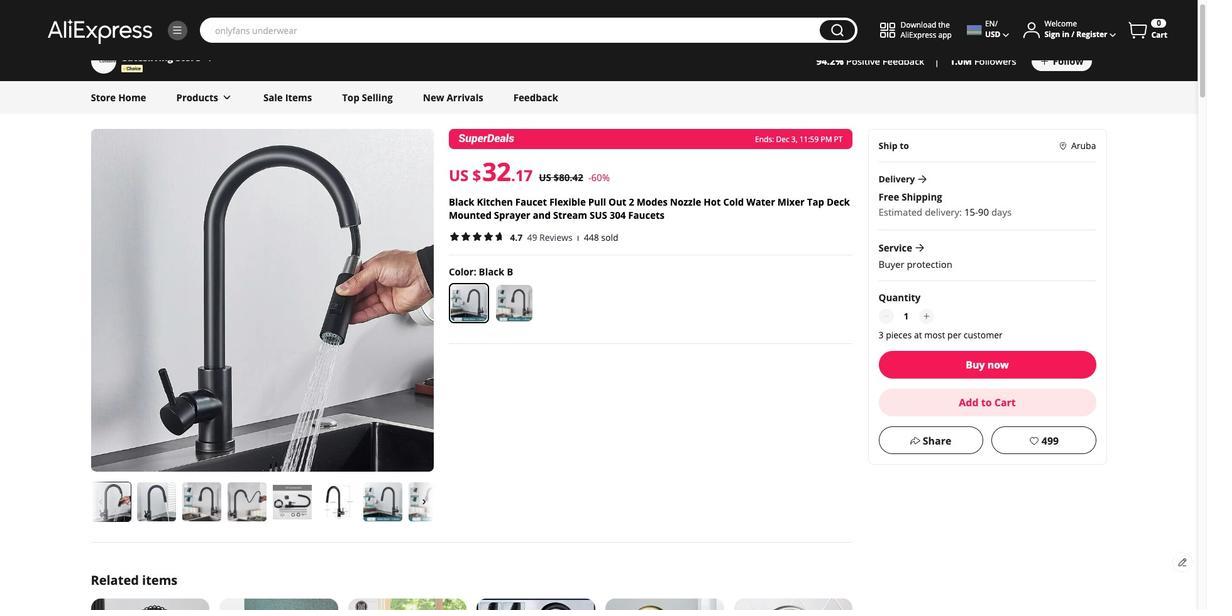 Task type: locate. For each thing, give the bounding box(es) containing it.
new arrivals link
[[423, 81, 484, 114]]

us right 7
[[539, 171, 552, 184]]

3
[[483, 154, 497, 189], [879, 329, 884, 341]]

app
[[939, 30, 952, 40]]

3 left the pieces
[[879, 329, 884, 341]]

us left the $
[[449, 165, 469, 186]]

15-
[[965, 206, 979, 218]]

pull
[[589, 195, 607, 208]]

0 vertical spatial feedback
[[883, 55, 925, 67]]

1 horizontal spatial cart
[[1152, 30, 1168, 40]]

new arrivals
[[423, 91, 484, 104]]

1 vertical spatial 2
[[629, 195, 635, 208]]

mounted
[[449, 209, 492, 221]]

1 horizontal spatial 2
[[629, 195, 635, 208]]

arrivals
[[447, 91, 484, 104]]

kitchen
[[477, 195, 513, 208]]

nozzle
[[670, 195, 702, 208]]

to inside add to cart button
[[982, 396, 992, 410]]

/ up "followers" on the right top of the page
[[996, 18, 998, 29]]

1 horizontal spatial /
[[1072, 29, 1075, 40]]

aliexpress
[[901, 30, 937, 40]]

0 vertical spatial cart
[[1152, 30, 1168, 40]]

estimated
[[879, 206, 923, 218]]

us $ 3 2 . 1 7 us $80.42 -60%
[[449, 154, 610, 189]]

cutesliving store link
[[121, 50, 218, 65]]

cold
[[724, 195, 744, 208]]

cutesliving store
[[121, 51, 201, 64]]

1 vertical spatial black
[[479, 265, 505, 278]]

store left home
[[91, 91, 116, 104]]

/
[[996, 18, 998, 29], [1072, 29, 1075, 40]]

cart inside button
[[995, 396, 1016, 410]]

pieces
[[886, 329, 912, 341]]

to for add
[[982, 396, 992, 410]]

cart down 0
[[1152, 30, 1168, 40]]

sale
[[264, 91, 283, 104]]

1 vertical spatial store
[[91, 91, 116, 104]]

3,
[[792, 134, 798, 144]]

buy now button
[[879, 351, 1097, 379]]

1 horizontal spatial 3
[[879, 329, 884, 341]]

to right ship
[[900, 140, 910, 152]]

None text field
[[897, 309, 917, 324]]

0 horizontal spatial 3
[[483, 154, 497, 189]]

usd
[[986, 29, 1001, 40]]

0 horizontal spatial store
[[91, 91, 116, 104]]

cart right the 'add' at the right of the page
[[995, 396, 1016, 410]]

now
[[988, 358, 1010, 372]]

out
[[609, 195, 627, 208]]

0 horizontal spatial black
[[449, 195, 475, 208]]

0 horizontal spatial us
[[449, 165, 469, 186]]

stream
[[554, 209, 588, 221]]

None button
[[821, 20, 856, 40]]

0 vertical spatial to
[[900, 140, 910, 152]]

3 right the $
[[483, 154, 497, 189]]

1 horizontal spatial feedback
[[883, 55, 925, 67]]

free shipping estimated delivery: 15-90 days
[[879, 191, 1012, 218]]

black kitchen faucet flexible pull out 2 modes nozzle hot cold water mixer tap deck mounted sprayer and stream sus 304 faucets
[[449, 195, 851, 221]]

౹
[[577, 231, 580, 243]]

90
[[979, 206, 990, 218]]

free
[[879, 191, 900, 203]]

2 right out at the right top
[[629, 195, 635, 208]]

1 horizontal spatial us
[[539, 171, 552, 184]]

3 pieces at most per customer
[[879, 329, 1003, 341]]

selling
[[362, 91, 393, 104]]

products link
[[176, 81, 233, 114]]

1 vertical spatial to
[[982, 396, 992, 410]]

buy
[[966, 358, 986, 372]]

1 vertical spatial cart
[[995, 396, 1016, 410]]

top selling link
[[342, 81, 393, 114]]

flexible
[[550, 195, 586, 208]]

download the aliexpress app
[[901, 20, 952, 40]]

ship
[[879, 140, 898, 152]]

0 horizontal spatial to
[[900, 140, 910, 152]]

us
[[449, 165, 469, 186], [539, 171, 552, 184]]

most
[[925, 329, 946, 341]]

en
[[986, 18, 996, 29]]

days
[[992, 206, 1012, 218]]

1 horizontal spatial to
[[982, 396, 992, 410]]

top selling
[[342, 91, 393, 104]]

quantity
[[879, 291, 921, 304]]

sign in / register
[[1045, 29, 1108, 40]]

black up mounted at the top left
[[449, 195, 475, 208]]

/ right in at the right
[[1072, 29, 1075, 40]]

follow
[[1054, 55, 1084, 67]]

2 left 1
[[497, 154, 511, 189]]

to
[[900, 140, 910, 152], [982, 396, 992, 410]]

the
[[939, 20, 950, 30]]

store home
[[91, 91, 146, 104]]

-
[[589, 171, 592, 184]]

to right the 'add' at the right of the page
[[982, 396, 992, 410]]

1 vertical spatial feedback
[[514, 91, 558, 104]]

sale items
[[264, 91, 312, 104]]

shipping
[[902, 191, 943, 203]]

ends: dec 3, 11:59 pm pt
[[756, 134, 843, 144]]

at
[[915, 329, 923, 341]]

faucet
[[516, 195, 547, 208]]

store
[[176, 51, 201, 64], [91, 91, 116, 104]]

in
[[1063, 29, 1070, 40]]

positive
[[847, 55, 881, 67]]

black right :
[[479, 265, 505, 278]]

black
[[449, 195, 475, 208], [479, 265, 505, 278]]

items
[[285, 91, 312, 104]]

store down 1sqid_b icon
[[176, 51, 201, 64]]

0 horizontal spatial cart
[[995, 396, 1016, 410]]

499
[[1042, 434, 1060, 448]]

0 vertical spatial black
[[449, 195, 475, 208]]

0 vertical spatial store
[[176, 51, 201, 64]]

0 vertical spatial 3
[[483, 154, 497, 189]]

0 vertical spatial 2
[[497, 154, 511, 189]]

2
[[497, 154, 511, 189], [629, 195, 635, 208]]



Task type: vqa. For each thing, say whether or not it's contained in the screenshot.
save within the button
no



Task type: describe. For each thing, give the bounding box(es) containing it.
per
[[948, 329, 962, 341]]

reviews
[[540, 231, 573, 243]]

color
[[449, 265, 474, 278]]

sign
[[1045, 29, 1061, 40]]

1 vertical spatial 3
[[879, 329, 884, 341]]

4.7
[[510, 231, 523, 243]]

home
[[118, 91, 146, 104]]

1sqid_b image
[[172, 25, 183, 36]]

pm
[[821, 134, 833, 144]]

304
[[610, 209, 626, 221]]

follow button
[[1032, 51, 1092, 71]]

related items
[[91, 572, 178, 589]]

customer
[[964, 329, 1003, 341]]

1 horizontal spatial black
[[479, 265, 505, 278]]

448
[[584, 231, 599, 243]]

:
[[474, 265, 477, 278]]

download
[[901, 20, 937, 30]]

products
[[176, 91, 218, 104]]

sus
[[590, 209, 608, 221]]

add
[[960, 396, 979, 410]]

related
[[91, 572, 139, 589]]

add to cart
[[960, 396, 1016, 410]]

deck
[[827, 195, 851, 208]]

0 horizontal spatial feedback
[[514, 91, 558, 104]]

and
[[533, 209, 551, 221]]

4.7 49 reviews ౹ 448 sold
[[510, 231, 619, 243]]

delivery
[[879, 173, 915, 185]]

black inside black kitchen faucet flexible pull out 2 modes nozzle hot cold water mixer tap deck mounted sprayer and stream sus 304 faucets
[[449, 195, 475, 208]]

hot
[[704, 195, 721, 208]]

onlyfans underwear text field
[[209, 24, 814, 36]]

water
[[747, 195, 776, 208]]

|
[[935, 55, 940, 67]]

to for ship
[[900, 140, 910, 152]]

1 horizontal spatial store
[[176, 51, 201, 64]]

$
[[473, 165, 481, 186]]

followers
[[975, 55, 1017, 67]]

b
[[507, 265, 514, 278]]

sprayer
[[494, 209, 531, 221]]

11:59
[[800, 134, 819, 144]]

ends:
[[756, 134, 775, 144]]

feedback link
[[514, 81, 558, 114]]

1
[[516, 165, 524, 186]]

en /
[[986, 18, 998, 29]]

2 inside black kitchen faucet flexible pull out 2 modes nozzle hot cold water mixer tap deck mounted sprayer and stream sus 304 faucets
[[629, 195, 635, 208]]

49 reviews link
[[523, 231, 573, 243]]

store home link
[[91, 81, 146, 114]]

1.0m
[[950, 55, 973, 67]]

0
[[1158, 18, 1162, 28]]

color : black b
[[449, 265, 514, 278]]

1.0m followers
[[950, 55, 1017, 67]]

faucets
[[629, 209, 665, 221]]

ship to
[[879, 140, 910, 152]]

modes
[[637, 195, 668, 208]]

share
[[923, 434, 952, 448]]

buyer
[[879, 258, 905, 271]]

sold
[[602, 231, 619, 243]]

buyer protection
[[879, 258, 953, 271]]

top
[[342, 91, 360, 104]]

cutesliving
[[121, 51, 173, 64]]

0 cart
[[1152, 18, 1168, 40]]

delivery:
[[926, 206, 963, 218]]

mixer
[[778, 195, 805, 208]]

pt
[[835, 134, 843, 144]]

0 horizontal spatial 2
[[497, 154, 511, 189]]

tap
[[808, 195, 825, 208]]

sale items link
[[264, 81, 312, 114]]

$80.42
[[554, 171, 584, 184]]

7
[[524, 165, 533, 186]]

add to cart button
[[879, 389, 1097, 417]]

items
[[142, 572, 178, 589]]

94.2% positive feedback
[[817, 55, 925, 67]]

0 horizontal spatial /
[[996, 18, 998, 29]]

49
[[527, 231, 538, 243]]

.
[[511, 165, 516, 186]]

welcome
[[1045, 18, 1078, 29]]

94.2%
[[817, 55, 844, 67]]



